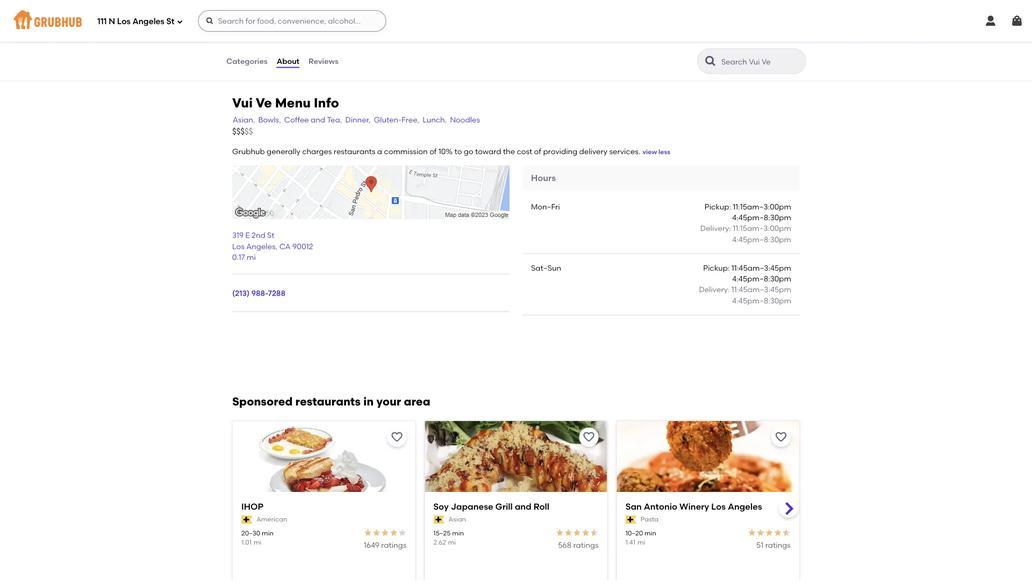 Task type: vqa. For each thing, say whether or not it's contained in the screenshot.
Delivery: in Pickup: 11:15Am–3:00Pm 4:45Pm–8:30Pm Delivery: 11:15Am–3:00Pm 4:45Pm–8:30Pm
yes



Task type: locate. For each thing, give the bounding box(es) containing it.
2 horizontal spatial los
[[711, 502, 726, 512]]

st
[[166, 17, 174, 26], [267, 231, 275, 240]]

1 vertical spatial los
[[232, 242, 245, 251]]

1 of from the left
[[430, 147, 437, 156]]

0 horizontal spatial save this restaurant image
[[391, 431, 403, 444]]

dinner,
[[345, 115, 371, 124]]

1 vertical spatial and
[[515, 502, 532, 512]]

subscription pass image down soy
[[434, 516, 444, 524]]

restaurants left a
[[334, 147, 376, 156]]

2 11:15am–3:00pm from the top
[[733, 224, 791, 233]]

mi inside 20–30 min 1.01 mi
[[254, 539, 262, 547]]

mi right 1.41
[[638, 539, 645, 547]]

1 horizontal spatial save this restaurant image
[[583, 431, 596, 444]]

vui
[[232, 95, 253, 111]]

0 vertical spatial st
[[166, 17, 174, 26]]

angeles right 'n'
[[133, 17, 164, 26]]

3 save this restaurant image from the left
[[775, 431, 788, 444]]

pickup: 11:45am–3:45pm 4:45pm–8:30pm delivery: 11:45am–3:45pm 4:45pm–8:30pm
[[699, 264, 791, 305]]

and left roll
[[515, 502, 532, 512]]

11:15am–3:00pm
[[733, 202, 791, 211], [733, 224, 791, 233]]

2 vertical spatial los
[[711, 502, 726, 512]]

15–25
[[434, 530, 451, 537]]

0 horizontal spatial min
[[262, 530, 274, 537]]

charges
[[302, 147, 332, 156]]

save this restaurant button for soy
[[579, 428, 599, 447]]

a
[[377, 147, 382, 156]]

2 horizontal spatial ratings
[[765, 541, 791, 550]]

mi right 0.17 in the top of the page
[[247, 253, 256, 262]]

20–30 min 1.01 mi
[[241, 530, 274, 547]]

7288
[[268, 289, 285, 298]]

0 vertical spatial 11:15am–3:00pm
[[733, 202, 791, 211]]

and
[[311, 115, 325, 124], [515, 502, 532, 512]]

mi inside the 10–20 min 1.41 mi
[[638, 539, 645, 547]]

grill
[[495, 502, 513, 512]]

mi right 1.01
[[254, 539, 262, 547]]

90012
[[293, 242, 313, 251]]

ratings right 568
[[573, 541, 599, 550]]

1 min from the left
[[262, 530, 274, 537]]

1 vertical spatial delivery:
[[699, 285, 730, 294]]

noodles button
[[450, 114, 481, 126]]

subscription pass image
[[434, 516, 444, 524], [626, 516, 637, 524]]

bowls, button
[[258, 114, 282, 126]]

bowls,
[[258, 115, 281, 124]]

delivery: inside pickup: 11:45am–3:45pm 4:45pm–8:30pm delivery: 11:45am–3:45pm 4:45pm–8:30pm
[[699, 285, 730, 294]]

0 horizontal spatial st
[[166, 17, 174, 26]]

and left tea,
[[311, 115, 325, 124]]

319
[[232, 231, 244, 240]]

min
[[262, 530, 274, 537], [452, 530, 464, 537], [645, 530, 656, 537]]

1 save this restaurant button from the left
[[387, 428, 407, 447]]

star icon image
[[364, 529, 372, 538], [372, 529, 381, 538], [381, 529, 389, 538], [389, 529, 398, 538], [398, 529, 407, 538], [556, 529, 564, 538], [564, 529, 573, 538], [573, 529, 582, 538], [582, 529, 590, 538], [590, 529, 599, 538], [590, 529, 599, 538], [748, 529, 756, 538], [756, 529, 765, 538], [765, 529, 774, 538], [774, 529, 782, 538], [782, 529, 791, 538], [782, 529, 791, 538]]

2 min from the left
[[452, 530, 464, 537]]

2 horizontal spatial save this restaurant image
[[775, 431, 788, 444]]

delivery: for 11:15am–3:00pm
[[700, 224, 731, 233]]

1 horizontal spatial and
[[515, 502, 532, 512]]

pickup:
[[705, 202, 731, 211], [703, 264, 730, 273]]

1 horizontal spatial min
[[452, 530, 464, 537]]

categories button
[[226, 42, 268, 81]]

ihop logo image
[[233, 422, 415, 512]]

0 vertical spatial and
[[311, 115, 325, 124]]

51 ratings
[[756, 541, 791, 550]]

1 vertical spatial pickup:
[[703, 264, 730, 273]]

1 horizontal spatial st
[[267, 231, 275, 240]]

los up 0.17 in the top of the page
[[232, 242, 245, 251]]

2 11:45am–3:45pm from the top
[[732, 285, 791, 294]]

lunch,
[[423, 115, 447, 124]]

grubhub
[[232, 147, 265, 156]]

subscription pass image for san antonio winery los angeles
[[626, 516, 637, 524]]

1 vertical spatial 11:15am–3:00pm
[[733, 224, 791, 233]]

(213) 988-7288 button
[[232, 288, 285, 299]]

mi for san antonio winery los angeles
[[638, 539, 645, 547]]

menu
[[275, 95, 311, 111]]

2 subscription pass image from the left
[[626, 516, 637, 524]]

15–25 min 2.62 mi
[[434, 530, 464, 547]]

less
[[659, 148, 671, 156]]

1649 ratings
[[364, 541, 407, 550]]

delivery:
[[700, 224, 731, 233], [699, 285, 730, 294]]

subscription pass image down san
[[626, 516, 637, 524]]

1 horizontal spatial los
[[232, 242, 245, 251]]

mi right 2.62
[[448, 539, 456, 547]]

111 n los angeles st
[[97, 17, 174, 26]]

0 horizontal spatial save this restaurant button
[[387, 428, 407, 447]]

hours
[[531, 173, 556, 183]]

3 min from the left
[[645, 530, 656, 537]]

Search Vui Ve search field
[[720, 56, 803, 67]]

angeles up 51
[[728, 502, 762, 512]]

pickup: inside pickup: 11:45am–3:45pm 4:45pm–8:30pm delivery: 11:45am–3:45pm 4:45pm–8:30pm
[[703, 264, 730, 273]]

soy japanese grill and roll link
[[434, 501, 599, 513]]

angeles inside main navigation navigation
[[133, 17, 164, 26]]

svg image
[[984, 15, 997, 27], [1011, 15, 1024, 27], [206, 17, 214, 25], [177, 19, 183, 25]]

1 horizontal spatial of
[[534, 147, 541, 156]]

delivery: for 11:45am–3:45pm
[[699, 285, 730, 294]]

3 ratings from the left
[[765, 541, 791, 550]]

angeles
[[133, 17, 164, 26], [246, 242, 276, 251], [728, 502, 762, 512]]

min inside the 10–20 min 1.41 mi
[[645, 530, 656, 537]]

of right cost
[[534, 147, 541, 156]]

0 horizontal spatial ratings
[[381, 541, 407, 550]]

ratings right 1649
[[381, 541, 407, 550]]

save this restaurant button for san
[[772, 428, 791, 447]]

of
[[430, 147, 437, 156], [534, 147, 541, 156]]

0 vertical spatial 11:45am–3:45pm
[[732, 264, 791, 273]]

1 horizontal spatial angeles
[[246, 242, 276, 251]]

view
[[643, 148, 657, 156]]

los right the winery
[[711, 502, 726, 512]]

los
[[117, 17, 131, 26], [232, 242, 245, 251], [711, 502, 726, 512]]

san antonio winery los angeles logo image
[[617, 422, 799, 512]]

0 horizontal spatial of
[[430, 147, 437, 156]]

mi inside 15–25 min 2.62 mi
[[448, 539, 456, 547]]

min inside 20–30 min 1.01 mi
[[262, 530, 274, 537]]

providing
[[543, 147, 578, 156]]

pickup: for 11:15am–3:00pm
[[705, 202, 731, 211]]

los inside main navigation navigation
[[117, 17, 131, 26]]

ratings
[[381, 541, 407, 550], [573, 541, 599, 550], [765, 541, 791, 550]]

sat–sun
[[531, 264, 561, 273]]

mi for soy japanese grill and roll
[[448, 539, 456, 547]]

mi
[[247, 253, 256, 262], [254, 539, 262, 547], [448, 539, 456, 547], [638, 539, 645, 547]]

of left 10%
[[430, 147, 437, 156]]

american
[[257, 516, 287, 524]]

0.17
[[232, 253, 245, 262]]

3 save this restaurant button from the left
[[772, 428, 791, 447]]

0 vertical spatial los
[[117, 17, 131, 26]]

save this restaurant image for san
[[775, 431, 788, 444]]

0 vertical spatial angeles
[[133, 17, 164, 26]]

and for tea,
[[311, 115, 325, 124]]

in
[[363, 395, 374, 409]]

tea,
[[327, 115, 342, 124]]

min down the asian
[[452, 530, 464, 537]]

4:45pm–8:30pm
[[732, 213, 791, 222], [732, 235, 791, 244], [732, 274, 791, 284], [732, 296, 791, 305]]

los right 'n'
[[117, 17, 131, 26]]

0 horizontal spatial and
[[311, 115, 325, 124]]

info
[[314, 95, 339, 111]]

min inside 15–25 min 2.62 mi
[[452, 530, 464, 537]]

2 horizontal spatial save this restaurant button
[[772, 428, 791, 447]]

generally
[[267, 147, 300, 156]]

0 vertical spatial pickup:
[[705, 202, 731, 211]]

2 save this restaurant image from the left
[[583, 431, 596, 444]]

0 vertical spatial delivery:
[[700, 224, 731, 233]]

ratings for soy
[[573, 541, 599, 550]]

the
[[503, 147, 515, 156]]

antonio
[[644, 502, 678, 512]]

asian
[[449, 516, 466, 524]]

restaurants
[[334, 147, 376, 156], [295, 395, 361, 409]]

1 vertical spatial angeles
[[246, 242, 276, 251]]

1 vertical spatial st
[[267, 231, 275, 240]]

and for roll
[[515, 502, 532, 512]]

1 horizontal spatial save this restaurant button
[[579, 428, 599, 447]]

to
[[455, 147, 462, 156]]

san antonio winery los angeles link
[[626, 501, 791, 513]]

pickup: 11:15am–3:00pm 4:45pm–8:30pm delivery: 11:15am–3:00pm 4:45pm–8:30pm
[[700, 202, 791, 244]]

2 save this restaurant button from the left
[[579, 428, 599, 447]]

11:45am–3:45pm
[[732, 264, 791, 273], [732, 285, 791, 294]]

1 4:45pm–8:30pm from the top
[[732, 213, 791, 222]]

reviews button
[[308, 42, 339, 81]]

1 horizontal spatial ratings
[[573, 541, 599, 550]]

min down the pasta
[[645, 530, 656, 537]]

0 horizontal spatial los
[[117, 17, 131, 26]]

save this restaurant image
[[391, 431, 403, 444], [583, 431, 596, 444], [775, 431, 788, 444]]

restaurants left in
[[295, 395, 361, 409]]

soy
[[434, 502, 449, 512]]

angeles down 2nd
[[246, 242, 276, 251]]

pickup: inside the pickup: 11:15am–3:00pm 4:45pm–8:30pm delivery: 11:15am–3:00pm 4:45pm–8:30pm
[[705, 202, 731, 211]]

1 save this restaurant image from the left
[[391, 431, 403, 444]]

1 subscription pass image from the left
[[434, 516, 444, 524]]

ihop
[[241, 502, 263, 512]]

search icon image
[[704, 55, 717, 68]]

pickup: for 11:45am–3:45pm
[[703, 264, 730, 273]]

1 horizontal spatial subscription pass image
[[626, 516, 637, 524]]

winery
[[680, 502, 709, 512]]

568 ratings
[[558, 541, 599, 550]]

save this restaurant image for soy
[[583, 431, 596, 444]]

0 horizontal spatial subscription pass image
[[434, 516, 444, 524]]

min down american on the left bottom of the page
[[262, 530, 274, 537]]

delivery: inside the pickup: 11:15am–3:00pm 4:45pm–8:30pm delivery: 11:15am–3:00pm 4:45pm–8:30pm
[[700, 224, 731, 233]]

Search for food, convenience, alcohol... search field
[[198, 10, 386, 32]]

pasta
[[641, 516, 659, 524]]

2 ratings from the left
[[573, 541, 599, 550]]

min for soy japanese grill and roll
[[452, 530, 464, 537]]

dinner, button
[[345, 114, 371, 126]]

ratings right 51
[[765, 541, 791, 550]]

2 horizontal spatial min
[[645, 530, 656, 537]]

1 vertical spatial 11:45am–3:45pm
[[732, 285, 791, 294]]

0 horizontal spatial angeles
[[133, 17, 164, 26]]

asian, bowls, coffee and tea, dinner, gluten-free, lunch, noodles
[[233, 115, 480, 124]]

go
[[464, 147, 473, 156]]

2 vertical spatial angeles
[[728, 502, 762, 512]]

n
[[109, 17, 115, 26]]



Task type: describe. For each thing, give the bounding box(es) containing it.
asian, button
[[232, 114, 256, 126]]

asian,
[[233, 115, 255, 124]]

toward
[[475, 147, 501, 156]]

lunch, button
[[422, 114, 447, 126]]

4 4:45pm–8:30pm from the top
[[732, 296, 791, 305]]

roll
[[534, 502, 549, 512]]

soy japanese grill and roll logo image
[[425, 422, 607, 512]]

st inside 319 e 2nd st los angeles , ca 90012 0.17 mi
[[267, 231, 275, 240]]

3 4:45pm–8:30pm from the top
[[732, 274, 791, 284]]

view less button
[[643, 148, 671, 157]]

mi for ihop
[[254, 539, 262, 547]]

(213)
[[232, 289, 250, 298]]

free,
[[402, 115, 419, 124]]

568
[[558, 541, 572, 550]]

ihop link
[[241, 501, 407, 513]]

2.62
[[434, 539, 446, 547]]

sponsored
[[232, 395, 293, 409]]

area
[[404, 395, 430, 409]]

2 horizontal spatial angeles
[[728, 502, 762, 512]]

ve
[[256, 95, 272, 111]]

0 vertical spatial restaurants
[[334, 147, 376, 156]]

,
[[276, 242, 278, 251]]

vui ve menu info
[[232, 95, 339, 111]]

$$$$$
[[232, 127, 253, 136]]

10–20 min 1.41 mi
[[626, 530, 656, 547]]

ratings for san
[[765, 541, 791, 550]]

1 ratings from the left
[[381, 541, 407, 550]]

20–30
[[241, 530, 260, 537]]

commission
[[384, 147, 428, 156]]

about
[[277, 57, 300, 66]]

san
[[626, 502, 642, 512]]

grubhub generally charges restaurants a commission of 10% to go toward the cost of providing delivery services. view less
[[232, 147, 671, 156]]

services.
[[609, 147, 641, 156]]

soy japanese grill and roll
[[434, 502, 549, 512]]

10–20
[[626, 530, 643, 537]]

reviews
[[309, 57, 339, 66]]

1649
[[364, 541, 379, 550]]

1 vertical spatial restaurants
[[295, 395, 361, 409]]

2nd
[[252, 231, 265, 240]]

mon–fri
[[531, 202, 560, 211]]

st inside main navigation navigation
[[166, 17, 174, 26]]

ca
[[279, 242, 291, 251]]

coffee and tea, button
[[284, 114, 343, 126]]

1.01
[[241, 539, 252, 547]]

51
[[756, 541, 764, 550]]

e
[[245, 231, 250, 240]]

988-
[[251, 289, 268, 298]]

noodles
[[450, 115, 480, 124]]

delivery
[[579, 147, 608, 156]]

mi inside 319 e 2nd st los angeles , ca 90012 0.17 mi
[[247, 253, 256, 262]]

2 4:45pm–8:30pm from the top
[[732, 235, 791, 244]]

min for san antonio winery los angeles
[[645, 530, 656, 537]]

san antonio winery los angeles
[[626, 502, 762, 512]]

1.41
[[626, 539, 635, 547]]

coffee
[[284, 115, 309, 124]]

1 11:15am–3:00pm from the top
[[733, 202, 791, 211]]

319 e 2nd st los angeles , ca 90012 0.17 mi
[[232, 231, 313, 262]]

cost
[[517, 147, 532, 156]]

2 of from the left
[[534, 147, 541, 156]]

categories
[[226, 57, 268, 66]]

japanese
[[451, 502, 493, 512]]

111
[[97, 17, 107, 26]]

about button
[[276, 42, 300, 81]]

your
[[376, 395, 401, 409]]

10%
[[439, 147, 453, 156]]

subscription pass image
[[241, 516, 252, 524]]

(213) 988-7288
[[232, 289, 285, 298]]

angeles inside 319 e 2nd st los angeles , ca 90012 0.17 mi
[[246, 242, 276, 251]]

1 11:45am–3:45pm from the top
[[732, 264, 791, 273]]

min for ihop
[[262, 530, 274, 537]]

subscription pass image for soy japanese grill and roll
[[434, 516, 444, 524]]

sponsored restaurants in your area
[[232, 395, 430, 409]]

$$$
[[232, 127, 245, 136]]

main navigation navigation
[[0, 0, 1032, 42]]

los inside 319 e 2nd st los angeles , ca 90012 0.17 mi
[[232, 242, 245, 251]]

gluten-
[[374, 115, 402, 124]]



